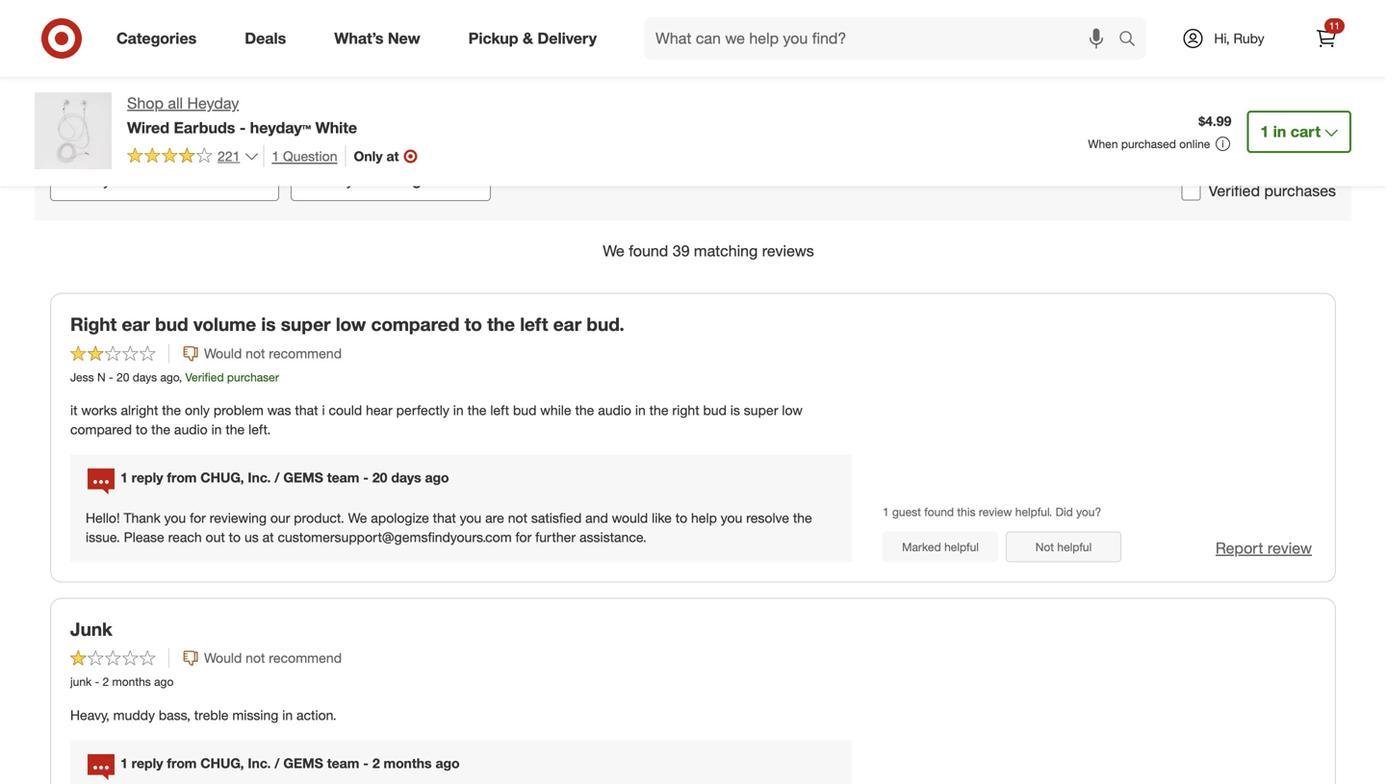 Task type: vqa. For each thing, say whether or not it's contained in the screenshot.
PlayStation 5 Console Marvel's Spider-Man 2 Bundle PlayStation Playstation
no



Task type: describe. For each thing, give the bounding box(es) containing it.
Verified purchases checkbox
[[1182, 181, 1202, 201]]

helpful.
[[1016, 505, 1053, 519]]

heyday
[[187, 94, 239, 113]]

marked helpful
[[902, 540, 979, 555]]

treble
[[194, 707, 229, 724]]

1 vertical spatial 20
[[373, 470, 388, 487]]

in left cart at the right top
[[1274, 122, 1287, 141]]

could
[[329, 402, 362, 419]]

volume
[[193, 314, 256, 336]]

hear
[[366, 402, 393, 419]]

1 for 1 question
[[272, 148, 279, 165]]

,
[[179, 370, 182, 385]]

right ear bud volume is super low compared to the left ear bud.
[[70, 314, 625, 336]]

action.
[[297, 707, 337, 724]]

alright
[[121, 402, 158, 419]]

1 question link
[[263, 145, 338, 167]]

would for only
[[204, 345, 242, 362]]

deals link
[[228, 17, 310, 60]]

when
[[1089, 137, 1119, 151]]

apologize
[[371, 510, 429, 527]]

purchases
[[1265, 181, 1337, 200]]

satisfied
[[531, 510, 582, 527]]

1 you from the left
[[164, 510, 186, 527]]

help
[[691, 510, 717, 527]]

we found 39 matching reviews
[[603, 242, 815, 261]]

0 vertical spatial months
[[112, 675, 151, 690]]

0 horizontal spatial days
[[133, 370, 157, 385]]

we inside hello! thank you for reviewing our product. we apologize that you are not satisfied and would like to help you resolve the issue. please reach out to us at customersupport@gemsfindyours.com for further assistance.
[[348, 510, 367, 527]]

left inside it works alright the only problem was that i could hear perfectly in the left bud while the audio in the right bud is super low compared to the audio in the left.
[[491, 402, 510, 419]]

not for was
[[246, 345, 265, 362]]

not helpful button
[[1006, 532, 1122, 563]]

filter
[[303, 170, 333, 189]]

left.
[[249, 421, 271, 438]]

n
[[97, 370, 106, 385]]

us
[[245, 529, 259, 546]]

inc. for 2
[[248, 756, 271, 772]]

our
[[271, 510, 290, 527]]

verified purchases
[[1209, 181, 1337, 200]]

by for filter by
[[338, 170, 354, 189]]

junk
[[70, 675, 92, 690]]

team for 2 months ago
[[327, 756, 360, 772]]

online
[[1180, 137, 1211, 151]]

recommend for action.
[[269, 650, 342, 667]]

reach
[[168, 529, 202, 546]]

super inside it works alright the only problem was that i could hear perfectly in the left bud while the audio in the right bud is super low compared to the audio in the left.
[[744, 402, 779, 419]]

in right perfectly
[[453, 402, 464, 419]]

delivery
[[538, 29, 597, 48]]

when purchased online
[[1089, 137, 1211, 151]]

would
[[612, 510, 648, 527]]

0 vertical spatial is
[[261, 314, 276, 336]]

/ for 20 days ago
[[275, 470, 280, 487]]

sort
[[63, 170, 90, 189]]

is inside it works alright the only problem was that i could hear perfectly in the left bud while the audio in the right bud is super low compared to the audio in the left.
[[731, 402, 741, 419]]

1 horizontal spatial at
[[387, 148, 399, 164]]

thank
[[124, 510, 161, 527]]

pickup & delivery
[[469, 29, 597, 48]]

not helpful
[[1036, 540, 1092, 555]]

and
[[586, 510, 608, 527]]

hello!
[[86, 510, 120, 527]]

most
[[115, 170, 151, 189]]

problem
[[214, 402, 264, 419]]

gems for 2
[[283, 756, 323, 772]]

only
[[185, 402, 210, 419]]

like
[[652, 510, 672, 527]]

from for 1 reply from chug, inc. / gems team - 20 days ago
[[167, 470, 197, 487]]

customersupport@gemsfindyours.com
[[278, 529, 512, 546]]

bud.
[[587, 314, 625, 336]]

1 horizontal spatial for
[[516, 529, 532, 546]]

search button
[[1110, 17, 1157, 64]]

0 vertical spatial for
[[190, 510, 206, 527]]

1 horizontal spatial bud
[[513, 402, 537, 419]]

cart
[[1291, 122, 1321, 141]]

2 horizontal spatial bud
[[704, 402, 727, 419]]

report review button
[[1216, 538, 1313, 560]]

heavy,
[[70, 707, 110, 724]]

0 vertical spatial compared
[[371, 314, 460, 336]]

it
[[70, 402, 78, 419]]

report review
[[1216, 539, 1313, 558]]

ruby
[[1234, 30, 1265, 47]]

0 horizontal spatial bud
[[155, 314, 188, 336]]

&
[[523, 29, 534, 48]]

1 reply from chug, inc. / gems team - 20 days ago
[[120, 470, 449, 487]]

right
[[673, 402, 700, 419]]

that inside it works alright the only problem was that i could hear perfectly in the left bud while the audio in the right bud is super low compared to the audio in the left.
[[295, 402, 318, 419]]

sort by most recent
[[63, 170, 203, 189]]

1 in cart
[[1261, 122, 1321, 141]]

1 horizontal spatial 2
[[373, 756, 380, 772]]

junk
[[70, 619, 112, 641]]

review inside button
[[1268, 539, 1313, 558]]

right
[[70, 314, 117, 336]]

only
[[354, 148, 383, 164]]

hi,
[[1215, 30, 1230, 47]]

would for missing
[[204, 650, 242, 667]]

0 horizontal spatial audio
[[174, 421, 208, 438]]

1 for 1 reply from chug, inc. / gems team - 20 days ago
[[120, 470, 128, 487]]

What can we help you find? suggestions appear below search field
[[644, 17, 1124, 60]]

0 vertical spatial verified
[[1209, 181, 1261, 200]]

1 guest found this review helpful. did you?
[[883, 505, 1102, 519]]

2 you from the left
[[460, 510, 482, 527]]

what's
[[334, 29, 384, 48]]

categories
[[117, 29, 197, 48]]

report
[[1216, 539, 1264, 558]]

marked helpful button
[[883, 532, 999, 563]]

the inside hello! thank you for reviewing our product. we apologize that you are not satisfied and would like to help you resolve the issue. please reach out to us at customersupport@gemsfindyours.com for further assistance.
[[793, 510, 813, 527]]

filter by all ratings
[[303, 170, 430, 189]]

missing
[[232, 707, 279, 724]]

please
[[124, 529, 164, 546]]

guest
[[893, 505, 922, 519]]

in down the problem
[[211, 421, 222, 438]]

image of wired earbuds - heyday™ white image
[[35, 92, 112, 170]]



Task type: locate. For each thing, give the bounding box(es) containing it.
39
[[673, 242, 690, 261]]

found left this
[[925, 505, 954, 519]]

further
[[536, 529, 576, 546]]

you right help at bottom
[[721, 510, 743, 527]]

helpful inside 'button'
[[1058, 540, 1092, 555]]

1 vertical spatial not
[[508, 510, 528, 527]]

product.
[[294, 510, 345, 527]]

11
[[1330, 20, 1341, 32]]

0 vertical spatial all
[[168, 94, 183, 113]]

1 horizontal spatial compared
[[371, 314, 460, 336]]

in
[[1274, 122, 1287, 141], [453, 402, 464, 419], [635, 402, 646, 419], [211, 421, 222, 438], [282, 707, 293, 724]]

recommend
[[269, 345, 342, 362], [269, 650, 342, 667]]

221
[[218, 148, 240, 164]]

matching
[[694, 242, 758, 261]]

inc.
[[248, 470, 271, 487], [248, 756, 271, 772]]

helpful for not helpful
[[1058, 540, 1092, 555]]

1 vertical spatial audio
[[174, 421, 208, 438]]

0 vertical spatial chug,
[[201, 470, 244, 487]]

1 gems from the top
[[283, 470, 323, 487]]

by right filter
[[338, 170, 354, 189]]

20 right n
[[117, 370, 129, 385]]

audio down only
[[174, 421, 208, 438]]

1 vertical spatial left
[[491, 402, 510, 419]]

review right report
[[1268, 539, 1313, 558]]

only at
[[354, 148, 399, 164]]

audio right 'while'
[[598, 402, 632, 419]]

from for 1 reply from chug, inc. / gems team - 2 months ago
[[167, 756, 197, 772]]

/ up the our
[[275, 470, 280, 487]]

0 vertical spatial not
[[246, 345, 265, 362]]

1 vertical spatial inc.
[[248, 756, 271, 772]]

2 would not recommend from the top
[[204, 650, 342, 667]]

1 vertical spatial recommend
[[269, 650, 342, 667]]

2 vertical spatial not
[[246, 650, 265, 667]]

would not recommend up purchaser
[[204, 345, 342, 362]]

1 vertical spatial we
[[348, 510, 367, 527]]

1 horizontal spatial ear
[[554, 314, 582, 336]]

that right apologize
[[433, 510, 456, 527]]

bass,
[[159, 707, 191, 724]]

by for sort by
[[94, 170, 111, 189]]

verified right ,
[[185, 370, 224, 385]]

helpful
[[945, 540, 979, 555], [1058, 540, 1092, 555]]

0 vertical spatial would
[[204, 345, 242, 362]]

was
[[268, 402, 291, 419]]

0 vertical spatial inc.
[[248, 470, 271, 487]]

1 team from the top
[[327, 470, 360, 487]]

review
[[979, 505, 1013, 519], [1268, 539, 1313, 558]]

1 ear from the left
[[122, 314, 150, 336]]

0 vertical spatial team
[[327, 470, 360, 487]]

1 vertical spatial 2
[[373, 756, 380, 772]]

ear left the bud.
[[554, 314, 582, 336]]

0 vertical spatial left
[[520, 314, 548, 336]]

this
[[958, 505, 976, 519]]

/ down missing
[[275, 756, 280, 772]]

1 horizontal spatial months
[[384, 756, 432, 772]]

0 vertical spatial 20
[[117, 370, 129, 385]]

team down action.
[[327, 756, 360, 772]]

all inside shop all heyday wired earbuds - heyday™ white
[[168, 94, 183, 113]]

2 / from the top
[[275, 756, 280, 772]]

junk - 2 months ago
[[70, 675, 174, 690]]

1 inc. from the top
[[248, 470, 271, 487]]

not for action.
[[246, 650, 265, 667]]

would up treble
[[204, 650, 242, 667]]

221 link
[[127, 145, 259, 169]]

2 team from the top
[[327, 756, 360, 772]]

bud right 'right'
[[704, 402, 727, 419]]

that left i
[[295, 402, 318, 419]]

1 vertical spatial super
[[744, 402, 779, 419]]

1 for 1 guest found this review helpful. did you?
[[883, 505, 890, 519]]

0 horizontal spatial verified
[[185, 370, 224, 385]]

wired
[[127, 118, 170, 137]]

at right only
[[387, 148, 399, 164]]

low
[[336, 314, 366, 336], [782, 402, 803, 419]]

2 reply from the top
[[132, 756, 163, 772]]

what's new link
[[318, 17, 445, 60]]

while
[[541, 402, 572, 419]]

0 vertical spatial low
[[336, 314, 366, 336]]

you?
[[1077, 505, 1102, 519]]

1 horizontal spatial 20
[[373, 470, 388, 487]]

0 vertical spatial gems
[[283, 470, 323, 487]]

2 chug, from the top
[[201, 756, 244, 772]]

muddy
[[113, 707, 155, 724]]

new
[[388, 29, 421, 48]]

compared down works
[[70, 421, 132, 438]]

that
[[295, 402, 318, 419], [433, 510, 456, 527]]

reply up thank
[[132, 470, 163, 487]]

inc. down missing
[[248, 756, 271, 772]]

all right shop
[[168, 94, 183, 113]]

1
[[1261, 122, 1270, 141], [272, 148, 279, 165], [120, 470, 128, 487], [883, 505, 890, 519], [120, 756, 128, 772]]

all
[[168, 94, 183, 113], [358, 170, 375, 189]]

at
[[387, 148, 399, 164], [263, 529, 274, 546]]

1 horizontal spatial all
[[358, 170, 375, 189]]

1 in cart for wired earbuds - heyday™ white element
[[1261, 122, 1321, 141]]

would not recommend for problem
[[204, 345, 342, 362]]

ago
[[160, 370, 179, 385], [425, 470, 449, 487], [154, 675, 174, 690], [436, 756, 460, 772]]

3 you from the left
[[721, 510, 743, 527]]

1 horizontal spatial helpful
[[1058, 540, 1092, 555]]

0 vertical spatial we
[[603, 242, 625, 261]]

1 vertical spatial all
[[358, 170, 375, 189]]

would not recommend up missing
[[204, 650, 342, 667]]

verified
[[1209, 181, 1261, 200], [185, 370, 224, 385]]

chug, for 1 reply from chug, inc. / gems team - 2 months ago
[[201, 756, 244, 772]]

0 horizontal spatial at
[[263, 529, 274, 546]]

0 vertical spatial at
[[387, 148, 399, 164]]

0 horizontal spatial for
[[190, 510, 206, 527]]

2 recommend from the top
[[269, 650, 342, 667]]

2 horizontal spatial you
[[721, 510, 743, 527]]

1 left guest
[[883, 505, 890, 519]]

gems down action.
[[283, 756, 323, 772]]

1 vertical spatial team
[[327, 756, 360, 772]]

0 vertical spatial /
[[275, 470, 280, 487]]

verified right verified purchases option
[[1209, 181, 1261, 200]]

i
[[322, 402, 325, 419]]

1 horizontal spatial days
[[391, 470, 421, 487]]

0 horizontal spatial by
[[94, 170, 111, 189]]

recent
[[156, 170, 203, 189]]

0 horizontal spatial is
[[261, 314, 276, 336]]

1 vertical spatial for
[[516, 529, 532, 546]]

perfectly
[[396, 402, 450, 419]]

hello! thank you for reviewing our product. we apologize that you are not satisfied and would like to help you resolve the issue. please reach out to us at customersupport@gemsfindyours.com for further assistance.
[[86, 510, 813, 546]]

1 left cart at the right top
[[1261, 122, 1270, 141]]

found
[[629, 242, 669, 261], [925, 505, 954, 519]]

helpful down this
[[945, 540, 979, 555]]

1 reply from chug, inc. / gems team - 2 months ago
[[120, 756, 460, 772]]

would not recommend for in
[[204, 650, 342, 667]]

you up reach
[[164, 510, 186, 527]]

0 vertical spatial review
[[979, 505, 1013, 519]]

all down only
[[358, 170, 375, 189]]

at right us
[[263, 529, 274, 546]]

0 horizontal spatial we
[[348, 510, 367, 527]]

would down volume
[[204, 345, 242, 362]]

low inside it works alright the only problem was that i could hear perfectly in the left bud while the audio in the right bud is super low compared to the audio in the left.
[[782, 402, 803, 419]]

days up apologize
[[391, 470, 421, 487]]

20 up apologize
[[373, 470, 388, 487]]

inc. for 20
[[248, 470, 271, 487]]

helpful inside button
[[945, 540, 979, 555]]

we left the 39
[[603, 242, 625, 261]]

chug, up reviewing
[[201, 470, 244, 487]]

recommend down right ear bud volume is super low compared to the left ear bud.
[[269, 345, 342, 362]]

1 from from the top
[[167, 470, 197, 487]]

jess n - 20 days ago , verified purchaser
[[70, 370, 279, 385]]

helpful for marked helpful
[[945, 540, 979, 555]]

1 vertical spatial days
[[391, 470, 421, 487]]

1 horizontal spatial super
[[744, 402, 779, 419]]

it works alright the only problem was that i could hear perfectly in the left bud while the audio in the right bud is super low compared to the audio in the left.
[[70, 402, 803, 438]]

is right volume
[[261, 314, 276, 336]]

1 vertical spatial low
[[782, 402, 803, 419]]

1 horizontal spatial verified
[[1209, 181, 1261, 200]]

/ for 2 months ago
[[275, 756, 280, 772]]

from up reach
[[167, 470, 197, 487]]

did
[[1056, 505, 1074, 519]]

compared inside it works alright the only problem was that i could hear perfectly in the left bud while the audio in the right bud is super low compared to the audio in the left.
[[70, 421, 132, 438]]

what's new
[[334, 29, 421, 48]]

heyday™
[[250, 118, 311, 137]]

/
[[275, 470, 280, 487], [275, 756, 280, 772]]

1 vertical spatial months
[[384, 756, 432, 772]]

0 horizontal spatial you
[[164, 510, 186, 527]]

1 vertical spatial compared
[[70, 421, 132, 438]]

chug, down treble
[[201, 756, 244, 772]]

1 vertical spatial is
[[731, 402, 741, 419]]

reply down muddy
[[132, 756, 163, 772]]

is
[[261, 314, 276, 336], [731, 402, 741, 419]]

2 helpful from the left
[[1058, 540, 1092, 555]]

1 vertical spatial chug,
[[201, 756, 244, 772]]

1 for 1 in cart
[[1261, 122, 1270, 141]]

1 recommend from the top
[[269, 345, 342, 362]]

in left 'right'
[[635, 402, 646, 419]]

reply for 1 reply from chug, inc. / gems team - 2 months ago
[[132, 756, 163, 772]]

With photos checkbox
[[1182, 155, 1202, 175]]

0 vertical spatial super
[[281, 314, 331, 336]]

2
[[103, 675, 109, 690], [373, 756, 380, 772]]

1 vertical spatial gems
[[283, 756, 323, 772]]

found left the 39
[[629, 242, 669, 261]]

bud up jess n - 20 days ago , verified purchaser
[[155, 314, 188, 336]]

1 horizontal spatial audio
[[598, 402, 632, 419]]

1 vertical spatial at
[[263, 529, 274, 546]]

2 from from the top
[[167, 756, 197, 772]]

0 vertical spatial found
[[629, 242, 669, 261]]

1 vertical spatial would
[[204, 650, 242, 667]]

compared
[[371, 314, 460, 336], [70, 421, 132, 438]]

not inside hello! thank you for reviewing our product. we apologize that you are not satisfied and would like to help you resolve the issue. please reach out to us at customersupport@gemsfindyours.com for further assistance.
[[508, 510, 528, 527]]

super right 'right'
[[744, 402, 779, 419]]

2 ear from the left
[[554, 314, 582, 336]]

0 horizontal spatial found
[[629, 242, 669, 261]]

compared up perfectly
[[371, 314, 460, 336]]

gems
[[283, 470, 323, 487], [283, 756, 323, 772]]

purchased
[[1122, 137, 1177, 151]]

helpful right not
[[1058, 540, 1092, 555]]

review right this
[[979, 505, 1013, 519]]

would
[[204, 345, 242, 362], [204, 650, 242, 667]]

0 vertical spatial from
[[167, 470, 197, 487]]

question
[[283, 148, 338, 165]]

1 down muddy
[[120, 756, 128, 772]]

0 vertical spatial recommend
[[269, 345, 342, 362]]

white
[[315, 118, 357, 137]]

chug, for 1 reply from chug, inc. / gems team - 20 days ago
[[201, 470, 244, 487]]

you left are
[[460, 510, 482, 527]]

1 vertical spatial reply
[[132, 756, 163, 772]]

1 would not recommend from the top
[[204, 345, 342, 362]]

that inside hello! thank you for reviewing our product. we apologize that you are not satisfied and would like to help you resolve the issue. please reach out to us at customersupport@gemsfindyours.com for further assistance.
[[433, 510, 456, 527]]

for left further
[[516, 529, 532, 546]]

0 vertical spatial days
[[133, 370, 157, 385]]

to inside it works alright the only problem was that i could hear perfectly in the left bud while the audio in the right bud is super low compared to the audio in the left.
[[136, 421, 148, 438]]

2 inc. from the top
[[248, 756, 271, 772]]

in left action.
[[282, 707, 293, 724]]

not up purchaser
[[246, 345, 265, 362]]

issue.
[[86, 529, 120, 546]]

0 horizontal spatial all
[[168, 94, 183, 113]]

0 horizontal spatial compared
[[70, 421, 132, 438]]

super right volume
[[281, 314, 331, 336]]

1 / from the top
[[275, 470, 280, 487]]

1 vertical spatial /
[[275, 756, 280, 772]]

not right are
[[508, 510, 528, 527]]

audio
[[598, 402, 632, 419], [174, 421, 208, 438]]

left left the bud.
[[520, 314, 548, 336]]

1 down heyday™
[[272, 148, 279, 165]]

1 helpful from the left
[[945, 540, 979, 555]]

reply for 1 reply from chug, inc. / gems team - 20 days ago
[[132, 470, 163, 487]]

team for 20 days ago
[[327, 470, 360, 487]]

0 horizontal spatial super
[[281, 314, 331, 336]]

pickup & delivery link
[[452, 17, 621, 60]]

0 horizontal spatial helpful
[[945, 540, 979, 555]]

1 chug, from the top
[[201, 470, 244, 487]]

heavy, muddy bass, treble missing in action.
[[70, 707, 337, 724]]

1 horizontal spatial left
[[520, 314, 548, 336]]

0 horizontal spatial left
[[491, 402, 510, 419]]

gems for 20
[[283, 470, 323, 487]]

1 horizontal spatial by
[[338, 170, 354, 189]]

purchaser
[[227, 370, 279, 385]]

1 horizontal spatial is
[[731, 402, 741, 419]]

days up alright
[[133, 370, 157, 385]]

0 horizontal spatial 20
[[117, 370, 129, 385]]

shop
[[127, 94, 164, 113]]

1 vertical spatial that
[[433, 510, 456, 527]]

0 horizontal spatial that
[[295, 402, 318, 419]]

reviewing
[[210, 510, 267, 527]]

1 horizontal spatial low
[[782, 402, 803, 419]]

search
[[1110, 31, 1157, 50]]

1 by from the left
[[94, 170, 111, 189]]

2 by from the left
[[338, 170, 354, 189]]

bud left 'while'
[[513, 402, 537, 419]]

not up missing
[[246, 650, 265, 667]]

1 vertical spatial verified
[[185, 370, 224, 385]]

0 horizontal spatial months
[[112, 675, 151, 690]]

at inside hello! thank you for reviewing our product. we apologize that you are not satisfied and would like to help you resolve the issue. please reach out to us at customersupport@gemsfindyours.com for further assistance.
[[263, 529, 274, 546]]

1 horizontal spatial found
[[925, 505, 954, 519]]

1 vertical spatial found
[[925, 505, 954, 519]]

2 gems from the top
[[283, 756, 323, 772]]

shop all heyday wired earbuds - heyday™ white
[[127, 94, 357, 137]]

0 horizontal spatial 2
[[103, 675, 109, 690]]

1 horizontal spatial that
[[433, 510, 456, 527]]

1 up thank
[[120, 470, 128, 487]]

for up reach
[[190, 510, 206, 527]]

0 vertical spatial audio
[[598, 402, 632, 419]]

0 vertical spatial that
[[295, 402, 318, 419]]

by right sort
[[94, 170, 111, 189]]

works
[[81, 402, 117, 419]]

hi, ruby
[[1215, 30, 1265, 47]]

inc. up the our
[[248, 470, 271, 487]]

from down bass,
[[167, 756, 197, 772]]

1 question
[[272, 148, 338, 165]]

0 vertical spatial reply
[[132, 470, 163, 487]]

we right product.
[[348, 510, 367, 527]]

reply
[[132, 470, 163, 487], [132, 756, 163, 772]]

1 reply from the top
[[132, 470, 163, 487]]

are
[[485, 510, 505, 527]]

1 for 1 reply from chug, inc. / gems team - 2 months ago
[[120, 756, 128, 772]]

$4.99
[[1199, 113, 1232, 130]]

not
[[246, 345, 265, 362], [508, 510, 528, 527], [246, 650, 265, 667]]

1 would from the top
[[204, 345, 242, 362]]

ear right right
[[122, 314, 150, 336]]

pickup
[[469, 29, 519, 48]]

gems up product.
[[283, 470, 323, 487]]

0 horizontal spatial ear
[[122, 314, 150, 336]]

0 horizontal spatial review
[[979, 505, 1013, 519]]

1 vertical spatial from
[[167, 756, 197, 772]]

1 vertical spatial review
[[1268, 539, 1313, 558]]

1 horizontal spatial review
[[1268, 539, 1313, 558]]

2 would from the top
[[204, 650, 242, 667]]

- inside shop all heyday wired earbuds - heyday™ white
[[240, 118, 246, 137]]

months
[[112, 675, 151, 690], [384, 756, 432, 772]]

team up product.
[[327, 470, 360, 487]]

1 horizontal spatial you
[[460, 510, 482, 527]]

0 vertical spatial 2
[[103, 675, 109, 690]]

is right 'right'
[[731, 402, 741, 419]]

recommend up action.
[[269, 650, 342, 667]]

assistance.
[[580, 529, 647, 546]]

recommend for was
[[269, 345, 342, 362]]

left left 'while'
[[491, 402, 510, 419]]

1 vertical spatial would not recommend
[[204, 650, 342, 667]]



